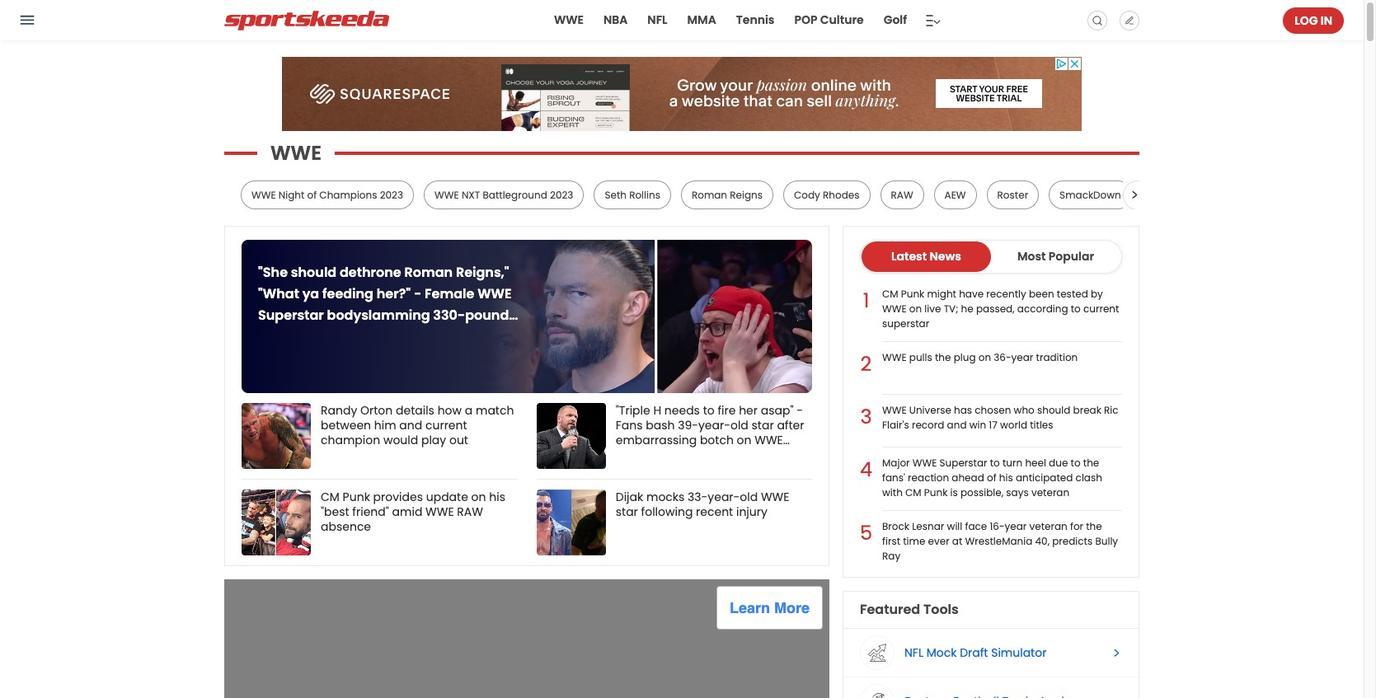 Task type: vqa. For each thing, say whether or not it's contained in the screenshot.
first fantasy
no



Task type: locate. For each thing, give the bounding box(es) containing it.
cm punk provides update on his "best friend" amid wwe raw absence image
[[242, 490, 311, 556]]

cm for cm punk might have recently been tested by wwe on live tv; he passed, according to current superstar
[[882, 287, 898, 301]]

punk for cm punk provides update on his "best friend" amid wwe raw absence
[[343, 489, 370, 505]]

following
[[641, 504, 693, 520]]

universe
[[909, 403, 951, 417]]

dethrone
[[340, 263, 401, 282]]

advertisement region
[[282, 57, 1082, 131]]

0 vertical spatial current
[[1083, 302, 1119, 316]]

his inside major wwe superstar to turn heel due to the fans' reaction ahead of his anticipated clash with cm punk is possible, says veteran
[[999, 471, 1013, 485]]

0 horizontal spatial nfl
[[648, 12, 667, 28]]

tools
[[923, 600, 959, 619]]

"she should dethrone roman reigns," "what ya feeding her?" - female wwe superstar bodyslamming 330-pound male star sends fans into frenzy
[[258, 263, 512, 346]]

his right the update
[[489, 489, 505, 505]]

star left following
[[616, 504, 638, 520]]

his down turn at the bottom of page
[[999, 471, 1013, 485]]

writers home image
[[1125, 15, 1135, 25]]

1 horizontal spatial 2023
[[550, 188, 573, 202]]

"she should dethrone roman reigns," "what ya feeding her?" - female wwe superstar bodyslamming 330-pound male star sends fans into frenzy image
[[470, 240, 812, 393]]

cm for cm punk provides update on his "best friend" amid wwe raw absence
[[321, 489, 340, 505]]

1 horizontal spatial of
[[987, 471, 997, 485]]

1 horizontal spatial nfl
[[905, 644, 923, 661]]

wwe night of champions 2023
[[251, 188, 403, 202]]

to down tested at the right
[[1071, 302, 1081, 316]]

1 vertical spatial nfl
[[905, 644, 923, 661]]

wwe down asap"
[[755, 432, 783, 449]]

0 horizontal spatial of
[[307, 188, 317, 202]]

0 horizontal spatial superstar
[[258, 306, 324, 325]]

1 vertical spatial roman
[[404, 263, 453, 282]]

been
[[1029, 287, 1054, 301]]

wwe inside wwe universe has chosen who should break ric flair's record and win 17 world titles
[[882, 403, 907, 417]]

2 vertical spatial the
[[1086, 519, 1102, 533]]

mma link
[[686, 0, 718, 40]]

the inside brock lesnar will face 16-year veteran for the first time ever at wrestlemania 40, predicts bully ray
[[1086, 519, 1102, 533]]

star right 'male'
[[296, 327, 322, 346]]

1 horizontal spatial his
[[999, 471, 1013, 485]]

by
[[1091, 287, 1103, 301]]

the inside major wwe superstar to turn heel due to the fans' reaction ahead of his anticipated clash with cm punk is possible, says veteran
[[1083, 456, 1099, 470]]

to inside the cm punk might have recently been tested by wwe on live tv; he passed, according to current superstar
[[1071, 302, 1081, 316]]

0 vertical spatial year
[[1011, 350, 1033, 364]]

2 horizontal spatial raw
[[891, 188, 913, 202]]

nfl left mock
[[905, 644, 923, 661]]

of right night
[[307, 188, 317, 202]]

1 horizontal spatial roman
[[692, 188, 727, 202]]

brock
[[882, 519, 909, 533]]

roman up female at the left
[[404, 263, 453, 282]]

2023 right battleground
[[550, 188, 573, 202]]

0 vertical spatial should
[[291, 263, 337, 282]]

1 horizontal spatial raw
[[616, 447, 642, 463]]

year up wrestlemania
[[1005, 519, 1027, 533]]

1 vertical spatial should
[[1037, 403, 1071, 417]]

how
[[438, 402, 462, 419]]

mock
[[926, 644, 957, 661]]

live
[[925, 302, 941, 316]]

possible,
[[961, 486, 1004, 500]]

on right the update
[[471, 489, 486, 505]]

1 vertical spatial superstar
[[940, 456, 987, 470]]

veteran
[[1031, 486, 1070, 500], [1029, 519, 1068, 533]]

raw left aew link at top right
[[891, 188, 913, 202]]

and inside wwe universe has chosen who should break ric flair's record and win 17 world titles
[[947, 418, 967, 432]]

aew link
[[945, 188, 966, 202]]

0 horizontal spatial cm
[[321, 489, 340, 505]]

most popular
[[1017, 248, 1094, 265]]

recent
[[696, 504, 733, 520]]

passed,
[[976, 302, 1015, 316]]

1 vertical spatial current
[[425, 417, 467, 434]]

nfl for nfl mock draft simulator
[[905, 644, 923, 661]]

year
[[1011, 350, 1033, 364], [1005, 519, 1027, 533]]

featured tools
[[860, 600, 959, 619]]

smackdown
[[1060, 188, 1121, 202]]

log in
[[1295, 12, 1332, 28]]

is
[[950, 486, 958, 500]]

cm punk provides update on his "best friend" amid wwe raw absence
[[321, 489, 505, 535]]

2 vertical spatial raw
[[457, 504, 483, 520]]

on inside the cm punk might have recently been tested by wwe on live tv; he passed, according to current superstar
[[909, 302, 922, 316]]

0 horizontal spatial star
[[296, 327, 322, 346]]

and right him
[[399, 417, 422, 434]]

wwe up reaction
[[913, 456, 937, 470]]

ric
[[1104, 403, 1119, 417]]

wwe inside "triple h needs to fire her asap" - fans bash 39-year-old star after embarrassing botch on wwe raw
[[755, 432, 783, 449]]

- right her?"
[[414, 284, 422, 303]]

0 vertical spatial old
[[730, 417, 749, 434]]

randy orton details how a match between him and current champion would play out image
[[242, 403, 311, 469]]

veteran down anticipated
[[1031, 486, 1070, 500]]

amid
[[392, 504, 422, 520]]

"triple h needs to fire her asap" - fans bash 39-year-old star after embarrassing botch on wwe raw image
[[537, 403, 606, 469]]

wwe left nba
[[554, 12, 584, 28]]

brock lesnar will face 16-year veteran for the first time ever at wrestlemania 40, predicts bully ray
[[882, 519, 1118, 563]]

embarrassing
[[616, 432, 697, 449]]

rollins
[[629, 188, 660, 202]]

latest news button
[[862, 242, 991, 272]]

0 vertical spatial his
[[999, 471, 1013, 485]]

nfl link
[[646, 0, 669, 40]]

frenzy
[[430, 327, 472, 346]]

nxt
[[462, 188, 480, 202]]

"triple h needs to fire her asap" - fans bash 39-year-old star after embarrassing botch on wwe raw
[[616, 402, 804, 463]]

1 horizontal spatial cm
[[882, 287, 898, 301]]

seth
[[605, 188, 627, 202]]

might
[[927, 287, 956, 301]]

0 vertical spatial -
[[414, 284, 422, 303]]

wwe pulls the plug on 36-year tradition
[[882, 350, 1078, 364]]

female
[[425, 284, 474, 303]]

wwe right "amid"
[[426, 504, 454, 520]]

0 vertical spatial nfl
[[648, 12, 667, 28]]

2 tool img image from the top
[[861, 685, 894, 698]]

veteran inside major wwe superstar to turn heel due to the fans' reaction ahead of his anticipated clash with cm punk is possible, says veteran
[[1031, 486, 1070, 500]]

cm up 'absence'
[[321, 489, 340, 505]]

0 vertical spatial of
[[307, 188, 317, 202]]

his
[[999, 471, 1013, 485], [489, 489, 505, 505]]

star inside "she should dethrone roman reigns," "what ya feeding her?" - female wwe superstar bodyslamming 330-pound male star sends fans into frenzy
[[296, 327, 322, 346]]

36-
[[994, 350, 1011, 364]]

- inside "triple h needs to fire her asap" - fans bash 39-year-old star after embarrassing botch on wwe raw
[[797, 402, 803, 419]]

on
[[909, 302, 922, 316], [978, 350, 991, 364], [737, 432, 752, 449], [471, 489, 486, 505]]

1 horizontal spatial -
[[797, 402, 803, 419]]

wwe nxt battleground 2023 link
[[435, 188, 573, 202]]

star left after
[[752, 417, 774, 434]]

wrestlemania
[[965, 534, 1033, 548]]

wwe inside the cm punk might have recently been tested by wwe on live tv; he passed, according to current superstar
[[882, 302, 907, 316]]

1 vertical spatial year
[[1005, 519, 1027, 533]]

wwe inside cm punk provides update on his "best friend" amid wwe raw absence
[[426, 504, 454, 520]]

0 vertical spatial superstar
[[258, 306, 324, 325]]

the left plug
[[935, 350, 951, 364]]

1 horizontal spatial superstar
[[940, 456, 987, 470]]

to left fire
[[703, 402, 715, 419]]

2 horizontal spatial cm
[[905, 486, 922, 500]]

should up ya
[[291, 263, 337, 282]]

0 vertical spatial the
[[935, 350, 951, 364]]

wwe left pulls
[[882, 350, 907, 364]]

predicts
[[1052, 534, 1093, 548]]

champions
[[319, 188, 377, 202]]

1 vertical spatial tool img image
[[861, 685, 894, 698]]

0 horizontal spatial and
[[399, 417, 422, 434]]

2 horizontal spatial star
[[752, 417, 774, 434]]

punk inside cm punk provides update on his "best friend" amid wwe raw absence
[[343, 489, 370, 505]]

to
[[1071, 302, 1081, 316], [703, 402, 715, 419], [990, 456, 1000, 470], [1071, 456, 1081, 470]]

on left live
[[909, 302, 922, 316]]

0 horizontal spatial roman
[[404, 263, 453, 282]]

cm right with
[[905, 486, 922, 500]]

should up titles
[[1037, 403, 1071, 417]]

year- inside dijak mocks 33-year-old wwe star following recent injury
[[708, 489, 740, 505]]

nfl
[[648, 12, 667, 28], [905, 644, 923, 661]]

of up possible,
[[987, 471, 997, 485]]

on right botch
[[737, 432, 752, 449]]

roster
[[997, 188, 1028, 202]]

0 vertical spatial star
[[296, 327, 322, 346]]

wwe up 'flair's'
[[882, 403, 907, 417]]

0 vertical spatial tool img image
[[861, 637, 894, 670]]

her?"
[[377, 284, 411, 303]]

cm inside the cm punk might have recently been tested by wwe on live tv; he passed, according to current superstar
[[882, 287, 898, 301]]

into
[[401, 327, 427, 346]]

needs
[[664, 402, 700, 419]]

the right for at the bottom
[[1086, 519, 1102, 533]]

current inside the cm punk might have recently been tested by wwe on live tv; he passed, according to current superstar
[[1083, 302, 1119, 316]]

first
[[882, 534, 900, 548]]

latest
[[891, 248, 927, 265]]

1 vertical spatial old
[[740, 489, 758, 505]]

0 horizontal spatial -
[[414, 284, 422, 303]]

1 vertical spatial year-
[[708, 489, 740, 505]]

and inside randy orton details how a match between him and current champion would play out
[[399, 417, 422, 434]]

year left tradition
[[1011, 350, 1033, 364]]

roman left reigns
[[692, 188, 727, 202]]

1 horizontal spatial and
[[947, 418, 967, 432]]

old right recent
[[740, 489, 758, 505]]

punk inside the cm punk might have recently been tested by wwe on live tv; he passed, according to current superstar
[[901, 287, 925, 301]]

wwe
[[554, 12, 584, 28], [270, 139, 321, 167], [251, 188, 276, 202], [435, 188, 459, 202], [478, 284, 512, 303], [882, 302, 907, 316], [882, 350, 907, 364], [882, 403, 907, 417], [755, 432, 783, 449], [913, 456, 937, 470], [761, 489, 789, 505], [426, 504, 454, 520]]

wwe inside major wwe superstar to turn heel due to the fans' reaction ahead of his anticipated clash with cm punk is possible, says veteran
[[913, 456, 937, 470]]

old
[[730, 417, 749, 434], [740, 489, 758, 505]]

after
[[777, 417, 804, 434]]

2023
[[380, 188, 403, 202], [550, 188, 573, 202]]

- right asap"
[[797, 402, 803, 419]]

cm inside cm punk provides update on his "best friend" amid wwe raw absence
[[321, 489, 340, 505]]

punk up 'absence'
[[343, 489, 370, 505]]

4
[[860, 456, 872, 483]]

according
[[1017, 302, 1068, 316]]

0 vertical spatial raw
[[891, 188, 913, 202]]

0 vertical spatial roman
[[692, 188, 727, 202]]

1 horizontal spatial star
[[616, 504, 638, 520]]

sends
[[326, 327, 366, 346]]

ray
[[882, 549, 901, 563]]

the up clash at the right of the page
[[1083, 456, 1099, 470]]

1 vertical spatial veteran
[[1029, 519, 1068, 533]]

to right due in the right bottom of the page
[[1071, 456, 1081, 470]]

raw right "amid"
[[457, 504, 483, 520]]

nfl for nfl
[[648, 12, 667, 28]]

1 vertical spatial -
[[797, 402, 803, 419]]

0 horizontal spatial current
[[425, 417, 467, 434]]

veteran up the "40,"
[[1029, 519, 1068, 533]]

punk down reaction
[[924, 486, 948, 500]]

face
[[965, 519, 987, 533]]

tv;
[[944, 302, 958, 316]]

old left asap"
[[730, 417, 749, 434]]

the
[[935, 350, 951, 364], [1083, 456, 1099, 470], [1086, 519, 1102, 533]]

1 vertical spatial his
[[489, 489, 505, 505]]

wwe right recent
[[761, 489, 789, 505]]

major
[[882, 456, 910, 470]]

1 horizontal spatial current
[[1083, 302, 1119, 316]]

nfl right nba
[[648, 12, 667, 28]]

wwe up superstar
[[882, 302, 907, 316]]

0 horizontal spatial raw
[[457, 504, 483, 520]]

tool img image
[[861, 637, 894, 670], [861, 685, 894, 698]]

wwe inside "she should dethrone roman reigns," "what ya feeding her?" - female wwe superstar bodyslamming 330-pound male star sends fans into frenzy
[[478, 284, 512, 303]]

has
[[954, 403, 972, 417]]

tested
[[1057, 287, 1088, 301]]

chevron right image
[[1114, 649, 1119, 657]]

wwe nxt battleground 2023
[[435, 188, 573, 202]]

punk left might
[[901, 287, 925, 301]]

1 vertical spatial raw
[[616, 447, 642, 463]]

superstar up "ahead"
[[940, 456, 987, 470]]

0 horizontal spatial his
[[489, 489, 505, 505]]

0 horizontal spatial should
[[291, 263, 337, 282]]

0 horizontal spatial 2023
[[380, 188, 403, 202]]

simulator
[[991, 644, 1047, 661]]

current inside randy orton details how a match between him and current champion would play out
[[425, 417, 467, 434]]

1 vertical spatial star
[[752, 417, 774, 434]]

wwe up 'pound'
[[478, 284, 512, 303]]

0 vertical spatial year-
[[698, 417, 730, 434]]

year inside brock lesnar will face 16-year veteran for the first time ever at wrestlemania 40, predicts bully ray
[[1005, 519, 1027, 533]]

wwe left night
[[251, 188, 276, 202]]

2 vertical spatial star
[[616, 504, 638, 520]]

and down has
[[947, 418, 967, 432]]

who
[[1014, 403, 1035, 417]]

2023 right champions
[[380, 188, 403, 202]]

roman inside "she should dethrone roman reigns," "what ya feeding her?" - female wwe superstar bodyslamming 330-pound male star sends fans into frenzy
[[404, 263, 453, 282]]

clash
[[1076, 471, 1102, 485]]

superstar down the "what
[[258, 306, 324, 325]]

1 vertical spatial the
[[1083, 456, 1099, 470]]

0 vertical spatial veteran
[[1031, 486, 1070, 500]]

cm right 1
[[882, 287, 898, 301]]

reigns
[[730, 188, 763, 202]]

1 horizontal spatial should
[[1037, 403, 1071, 417]]

chosen
[[975, 403, 1011, 417]]

raw down fans
[[616, 447, 642, 463]]

1 vertical spatial of
[[987, 471, 997, 485]]

for
[[1070, 519, 1083, 533]]

1 tool img image from the top
[[861, 637, 894, 670]]

tennis
[[736, 12, 775, 28]]



Task type: describe. For each thing, give the bounding box(es) containing it.
news
[[930, 248, 961, 265]]

popular
[[1049, 248, 1094, 265]]

recently
[[986, 287, 1026, 301]]

"triple
[[616, 402, 650, 419]]

pound
[[465, 306, 509, 325]]

1
[[863, 287, 869, 314]]

should inside "she should dethrone roman reigns," "what ya feeding her?" - female wwe superstar bodyslamming 330-pound male star sends fans into frenzy
[[291, 263, 337, 282]]

old inside "triple h needs to fire her asap" - fans bash 39-year-old star after embarrassing botch on wwe raw
[[730, 417, 749, 434]]

tennis link
[[734, 0, 776, 40]]

the for 5
[[1086, 519, 1102, 533]]

battleground
[[483, 188, 547, 202]]

fans
[[369, 327, 398, 346]]

turn
[[1003, 456, 1023, 470]]

punk inside major wwe superstar to turn heel due to the fans' reaction ahead of his anticipated clash with cm punk is possible, says veteran
[[924, 486, 948, 500]]

- inside "she should dethrone roman reigns," "what ya feeding her?" - female wwe superstar bodyslamming 330-pound male star sends fans into frenzy
[[414, 284, 422, 303]]

roman reigns link
[[692, 188, 763, 202]]

feeding
[[322, 284, 373, 303]]

log in link
[[1283, 7, 1344, 33]]

he
[[961, 302, 974, 316]]

on inside cm punk provides update on his "best friend" amid wwe raw absence
[[471, 489, 486, 505]]

40,
[[1035, 534, 1050, 548]]

between
[[321, 417, 371, 434]]

dijak mocks 33-year-old wwe star following recent injury
[[616, 489, 789, 520]]

wwe inside dijak mocks 33-year-old wwe star following recent injury
[[761, 489, 789, 505]]

17
[[989, 418, 997, 432]]

cm inside major wwe superstar to turn heel due to the fans' reaction ahead of his anticipated clash with cm punk is possible, says veteran
[[905, 486, 922, 500]]

bash
[[646, 417, 675, 434]]

bully
[[1095, 534, 1118, 548]]

raw inside "triple h needs to fire her asap" - fans bash 39-year-old star after embarrassing botch on wwe raw
[[616, 447, 642, 463]]

tradition
[[1036, 350, 1078, 364]]

year- inside "triple h needs to fire her asap" - fans bash 39-year-old star after embarrassing botch on wwe raw
[[698, 417, 730, 434]]

a
[[465, 402, 473, 419]]

star inside "triple h needs to fire her asap" - fans bash 39-year-old star after embarrassing botch on wwe raw
[[752, 417, 774, 434]]

seth rollins link
[[605, 188, 660, 202]]

bodyslamming
[[327, 306, 430, 325]]

friend"
[[352, 504, 389, 520]]

the for 4
[[1083, 456, 1099, 470]]

seth rollins
[[605, 188, 660, 202]]

him
[[374, 417, 396, 434]]

on inside "triple h needs to fire her asap" - fans bash 39-year-old star after embarrassing botch on wwe raw
[[737, 432, 752, 449]]

will
[[947, 519, 962, 533]]

33-
[[688, 489, 708, 505]]

should inside wwe universe has chosen who should break ric flair's record and win 17 world titles
[[1037, 403, 1071, 417]]

star inside dijak mocks 33-year-old wwe star following recent injury
[[616, 504, 638, 520]]

"she
[[258, 263, 288, 282]]

flair's
[[882, 418, 909, 432]]

old inside dijak mocks 33-year-old wwe star following recent injury
[[740, 489, 758, 505]]

randy orton details how a match between him and current champion would play out
[[321, 402, 514, 449]]

fire
[[718, 402, 736, 419]]

punk for cm punk might have recently been tested by wwe on live tv; he passed, according to current superstar
[[901, 287, 925, 301]]

to inside "triple h needs to fire her asap" - fans bash 39-year-old star after embarrassing botch on wwe raw
[[703, 402, 715, 419]]

2 2023 from the left
[[550, 188, 573, 202]]

in
[[1321, 12, 1332, 28]]

2
[[860, 350, 872, 378]]

1 2023 from the left
[[380, 188, 403, 202]]

to left turn at the bottom of page
[[990, 456, 1000, 470]]

wwe link
[[552, 0, 585, 40]]

details
[[396, 402, 434, 419]]

veteran inside brock lesnar will face 16-year veteran for the first time ever at wrestlemania 40, predicts bully ray
[[1029, 519, 1068, 533]]

night
[[279, 188, 305, 202]]

absence
[[321, 519, 371, 535]]

5
[[860, 519, 872, 547]]

3
[[860, 403, 872, 430]]

"best
[[321, 504, 349, 520]]

ya
[[302, 284, 319, 303]]

of inside major wwe superstar to turn heel due to the fans' reaction ahead of his anticipated clash with cm punk is possible, says veteran
[[987, 471, 997, 485]]

scroll button icon image
[[1132, 191, 1137, 199]]

his inside cm punk provides update on his "best friend" amid wwe raw absence
[[489, 489, 505, 505]]

titles
[[1030, 418, 1053, 432]]

reaction
[[908, 471, 949, 485]]

due
[[1049, 456, 1068, 470]]

botch
[[700, 432, 734, 449]]

mma
[[687, 12, 716, 28]]

dijak mocks 33-year-old wwe star following recent injury image
[[537, 490, 606, 556]]

39-
[[678, 417, 698, 434]]

list icon image
[[925, 10, 941, 30]]

log
[[1295, 12, 1318, 28]]

lesnar
[[912, 519, 944, 533]]

rhodes
[[823, 188, 860, 202]]

with
[[882, 486, 903, 500]]

ever
[[928, 534, 950, 548]]

roman reigns
[[692, 188, 763, 202]]

champion
[[321, 432, 380, 449]]

smackdown link
[[1060, 188, 1121, 202]]

randy
[[321, 402, 357, 419]]

wwe night of champions 2023 link
[[251, 188, 403, 202]]

cm punk might have recently been tested by wwe on live tv; he passed, according to current superstar
[[882, 287, 1119, 331]]

16-
[[990, 519, 1005, 533]]

pop culture
[[794, 12, 864, 28]]

raw inside cm punk provides update on his "best friend" amid wwe raw absence
[[457, 504, 483, 520]]

wwe up night
[[270, 139, 321, 167]]

break
[[1073, 403, 1101, 417]]

win
[[969, 418, 986, 432]]

would
[[383, 432, 418, 449]]

superstar inside "she should dethrone roman reigns," "what ya feeding her?" - female wwe superstar bodyslamming 330-pound male star sends fans into frenzy
[[258, 306, 324, 325]]

provides
[[373, 489, 423, 505]]

superstar inside major wwe superstar to turn heel due to the fans' reaction ahead of his anticipated clash with cm punk is possible, says veteran
[[940, 456, 987, 470]]

sportskeeda logo image
[[224, 10, 389, 30]]

nba
[[604, 12, 628, 28]]

wwe left "nxt"
[[435, 188, 459, 202]]

mocks
[[646, 489, 685, 505]]

pulls
[[909, 350, 932, 364]]

her
[[739, 402, 758, 419]]

roster link
[[997, 188, 1028, 202]]

on left 36-
[[978, 350, 991, 364]]

culture
[[820, 12, 864, 28]]

have
[[959, 287, 984, 301]]

update
[[426, 489, 468, 505]]



